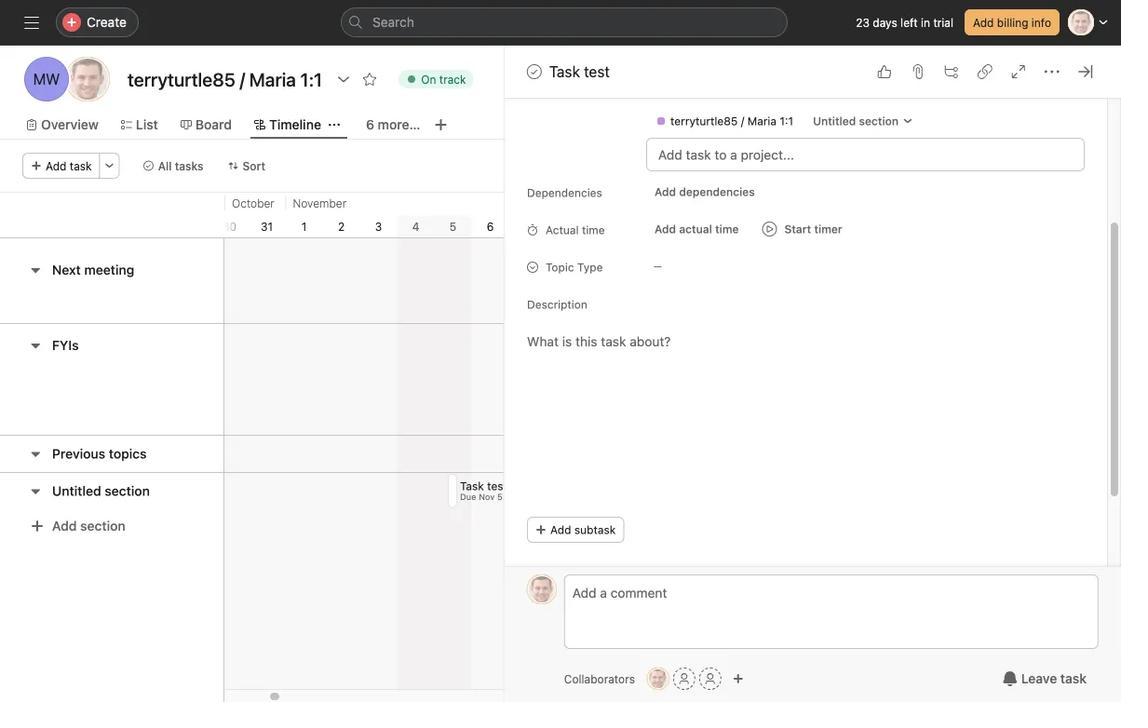Task type: describe. For each thing, give the bounding box(es) containing it.
31
[[261, 220, 273, 233]]

days
[[873, 16, 898, 29]]

section inside untitled section popup button
[[859, 115, 899, 128]]

track
[[439, 73, 466, 86]]

next
[[52, 262, 81, 278]]

task for add task
[[70, 159, 92, 172]]

on track
[[421, 73, 466, 86]]

0 likes. click to like this task image
[[877, 64, 892, 79]]

more actions for this task image
[[1045, 64, 1060, 79]]

due
[[461, 492, 477, 502]]

untitled inside untitled section button
[[52, 483, 101, 499]]

previous topics button
[[52, 437, 147, 471]]

dependencies
[[527, 186, 602, 199]]

dependencies
[[679, 185, 755, 198]]

add or remove collaborators image
[[733, 673, 744, 685]]

october
[[232, 197, 275, 210]]

overview link
[[26, 115, 99, 135]]

actual
[[546, 224, 579, 237]]

completed image
[[523, 61, 546, 83]]

add task
[[46, 159, 92, 172]]

main content inside task test dialog
[[505, 0, 1107, 678]]

6 more…
[[366, 117, 420, 132]]

board link
[[181, 115, 232, 135]]

timer
[[814, 223, 842, 236]]

sort
[[243, 159, 266, 172]]

—
[[654, 261, 662, 272]]

4
[[412, 220, 419, 233]]

copy task link image
[[978, 64, 993, 79]]

task for task test
[[549, 63, 580, 81]]

terryturtle85 / maria 1:1
[[670, 115, 793, 128]]

november
[[293, 197, 347, 210]]

board
[[195, 117, 232, 132]]

task test due nov 5
[[461, 479, 508, 502]]

6 for 6 more…
[[366, 117, 374, 132]]

tasks
[[175, 159, 204, 172]]

add section button
[[22, 509, 133, 543]]

1:1
[[780, 115, 793, 128]]

leave
[[1022, 671, 1057, 686]]

add billing info button
[[965, 9, 1060, 35]]

search list box
[[341, 7, 788, 37]]

show options image
[[336, 72, 351, 87]]

meeting
[[84, 262, 134, 278]]

0 vertical spatial tt button
[[527, 575, 557, 604]]

nov
[[479, 492, 495, 502]]

6 for 6
[[487, 220, 494, 233]]

previous
[[52, 446, 105, 462]]

6 more… button
[[366, 115, 420, 135]]

all tasks
[[158, 159, 204, 172]]

start
[[785, 223, 811, 236]]

subtask
[[574, 523, 616, 536]]

add to starred image
[[362, 72, 377, 87]]

2 vertical spatial tt
[[651, 672, 666, 686]]

more…
[[378, 117, 420, 132]]

create button
[[56, 7, 139, 37]]

task for leave task
[[1061, 671, 1087, 686]]

start timer
[[785, 223, 842, 236]]

30
[[223, 220, 237, 233]]

add for add billing info
[[973, 16, 994, 29]]

all
[[158, 159, 172, 172]]

section inside untitled section button
[[105, 483, 150, 499]]

tab actions image
[[329, 119, 340, 130]]

topic
[[546, 261, 574, 274]]

timeline link
[[254, 115, 321, 135]]

untitled section button
[[52, 475, 150, 508]]

add for add subtask
[[550, 523, 571, 536]]

actual
[[679, 223, 712, 236]]

1
[[302, 220, 307, 233]]

section inside add section button
[[80, 518, 125, 534]]

add section
[[52, 518, 125, 534]]

untitled inside untitled section popup button
[[813, 115, 856, 128]]

attachments: add a file to this task, task test image
[[911, 64, 926, 79]]

search
[[373, 14, 414, 30]]



Task type: vqa. For each thing, say whether or not it's contained in the screenshot.
Nov at the bottom left
yes



Task type: locate. For each thing, give the bounding box(es) containing it.
add for add dependencies
[[655, 185, 676, 198]]

0 horizontal spatial time
[[582, 224, 605, 237]]

tt down add subtask button
[[535, 583, 549, 596]]

collaborators
[[564, 672, 635, 686]]

23 days left in trial
[[856, 16, 954, 29]]

tt button right collaborators
[[647, 668, 670, 690]]

untitled
[[813, 115, 856, 128], [52, 483, 101, 499]]

0 horizontal spatial 5
[[450, 220, 457, 233]]

1 horizontal spatial time
[[715, 223, 739, 236]]

time
[[715, 223, 739, 236], [582, 224, 605, 237]]

tt right collaborators
[[651, 672, 666, 686]]

5 right "4"
[[450, 220, 457, 233]]

Add task to a project... text field
[[646, 138, 1085, 171]]

6
[[366, 117, 374, 132], [487, 220, 494, 233]]

add inside button
[[46, 159, 67, 172]]

0 vertical spatial test
[[584, 63, 610, 81]]

untitled section inside popup button
[[813, 115, 899, 128]]

add for add section
[[52, 518, 77, 534]]

5
[[450, 220, 457, 233], [498, 492, 503, 502]]

list link
[[121, 115, 158, 135]]

0 vertical spatial 5
[[450, 220, 457, 233]]

1 vertical spatial untitled section
[[52, 483, 150, 499]]

billing
[[997, 16, 1029, 29]]

untitled section up add section
[[52, 483, 150, 499]]

2
[[338, 220, 345, 233]]

test right due
[[488, 479, 508, 492]]

topic type
[[546, 261, 603, 274]]

0 vertical spatial 6
[[366, 117, 374, 132]]

section
[[859, 115, 899, 128], [105, 483, 150, 499], [80, 518, 125, 534]]

test for task test
[[584, 63, 610, 81]]

leave task
[[1022, 671, 1087, 686]]

collapse task list for the section untitled section image
[[28, 484, 43, 499]]

untitled up add task to a project... text box
[[813, 115, 856, 128]]

fyis button
[[52, 329, 79, 362]]

1 vertical spatial section
[[105, 483, 150, 499]]

task inside task test due nov 5
[[461, 479, 485, 492]]

task inside dialog
[[549, 63, 580, 81]]

task test
[[549, 63, 610, 81]]

0 vertical spatial section
[[859, 115, 899, 128]]

1 horizontal spatial test
[[584, 63, 610, 81]]

task
[[70, 159, 92, 172], [1061, 671, 1087, 686]]

task test dialog
[[505, 0, 1121, 702]]

1 horizontal spatial task
[[1061, 671, 1087, 686]]

more actions image
[[104, 160, 115, 171]]

in
[[921, 16, 931, 29]]

1 vertical spatial task
[[1061, 671, 1087, 686]]

add subtask button
[[527, 517, 624, 543]]

0 horizontal spatial 6
[[366, 117, 374, 132]]

collapse task list for the section next meeting image
[[28, 263, 43, 278]]

description
[[527, 298, 587, 311]]

full screen image
[[1012, 64, 1026, 79]]

tt right mw
[[78, 70, 97, 88]]

on track button
[[390, 66, 482, 92]]

0 horizontal spatial task
[[461, 479, 485, 492]]

time inside dropdown button
[[715, 223, 739, 236]]

start timer button
[[755, 216, 850, 242]]

add dependencies
[[655, 185, 755, 198]]

search button
[[341, 7, 788, 37]]

add tab image
[[433, 117, 448, 132]]

left
[[901, 16, 918, 29]]

1 horizontal spatial tt button
[[647, 668, 670, 690]]

add task button
[[22, 153, 100, 179]]

0 vertical spatial task
[[70, 159, 92, 172]]

0 vertical spatial task
[[549, 63, 580, 81]]

main content
[[505, 0, 1107, 678]]

task
[[549, 63, 580, 81], [461, 479, 485, 492]]

maria
[[748, 115, 777, 128]]

section up add task to a project... text box
[[859, 115, 899, 128]]

1 horizontal spatial 6
[[487, 220, 494, 233]]

5 right nov
[[498, 492, 503, 502]]

untitled section button
[[805, 108, 922, 134]]

add dependencies button
[[646, 179, 763, 205]]

1 vertical spatial 5
[[498, 492, 503, 502]]

section down topics
[[105, 483, 150, 499]]

terryturtle85 / maria 1:1 link
[[648, 112, 801, 130]]

test for task test due nov 5
[[488, 479, 508, 492]]

0 horizontal spatial tt
[[78, 70, 97, 88]]

test down search button
[[584, 63, 610, 81]]

1 vertical spatial tt button
[[647, 668, 670, 690]]

1 vertical spatial task
[[461, 479, 485, 492]]

on
[[421, 73, 436, 86]]

trial
[[934, 16, 954, 29]]

1 horizontal spatial untitled
[[813, 115, 856, 128]]

1 vertical spatial untitled
[[52, 483, 101, 499]]

add for add task
[[46, 159, 67, 172]]

all tasks button
[[135, 153, 212, 179]]

0 horizontal spatial untitled
[[52, 483, 101, 499]]

1 horizontal spatial task
[[549, 63, 580, 81]]

collapse task list for the section fyis image
[[28, 338, 43, 353]]

mw
[[33, 70, 60, 88]]

add actual time
[[655, 223, 739, 236]]

timeline
[[269, 117, 321, 132]]

add subtask
[[550, 523, 616, 536]]

6 left the more… at the top
[[366, 117, 374, 132]]

0 vertical spatial untitled section
[[813, 115, 899, 128]]

task right leave
[[1061, 671, 1087, 686]]

2 vertical spatial section
[[80, 518, 125, 534]]

list
[[136, 117, 158, 132]]

1 vertical spatial 6
[[487, 220, 494, 233]]

untitled section up add task to a project... text box
[[813, 115, 899, 128]]

tt
[[78, 70, 97, 88], [535, 583, 549, 596], [651, 672, 666, 686]]

topics
[[109, 446, 147, 462]]

overview
[[41, 117, 99, 132]]

1 horizontal spatial 5
[[498, 492, 503, 502]]

collapse task list for the section previous topics image
[[28, 447, 43, 462]]

add down untitled section button
[[52, 518, 77, 534]]

5 inside task test due nov 5
[[498, 492, 503, 502]]

tt button
[[527, 575, 557, 604], [647, 668, 670, 690]]

section down untitled section button
[[80, 518, 125, 534]]

tt button down add subtask button
[[527, 575, 557, 604]]

add actual time button
[[646, 216, 747, 242]]

next meeting button
[[52, 253, 134, 287]]

add down overview link
[[46, 159, 67, 172]]

/
[[741, 115, 744, 128]]

info
[[1032, 16, 1052, 29]]

actual time
[[546, 224, 605, 237]]

task inside button
[[70, 159, 92, 172]]

add left actual
[[655, 223, 676, 236]]

0 horizontal spatial untitled section
[[52, 483, 150, 499]]

Completed checkbox
[[523, 61, 546, 83]]

0 vertical spatial tt
[[78, 70, 97, 88]]

0 horizontal spatial tt button
[[527, 575, 557, 604]]

expand sidebar image
[[24, 15, 39, 30]]

add for add actual time
[[655, 223, 676, 236]]

0 horizontal spatial task
[[70, 159, 92, 172]]

0 vertical spatial untitled
[[813, 115, 856, 128]]

1 horizontal spatial tt
[[535, 583, 549, 596]]

add inside dropdown button
[[655, 223, 676, 236]]

add billing info
[[973, 16, 1052, 29]]

main content containing terryturtle85 / maria 1:1
[[505, 0, 1107, 678]]

test inside task test due nov 5
[[488, 479, 508, 492]]

23
[[856, 16, 870, 29]]

type
[[577, 261, 603, 274]]

add subtask image
[[944, 64, 959, 79]]

close details image
[[1079, 64, 1093, 79]]

create
[[87, 14, 127, 30]]

leave task button
[[991, 662, 1099, 696]]

previous topics
[[52, 446, 147, 462]]

test inside dialog
[[584, 63, 610, 81]]

add up add actual time dropdown button
[[655, 185, 676, 198]]

6 left actual
[[487, 220, 494, 233]]

None text field
[[123, 62, 327, 96]]

1 vertical spatial test
[[488, 479, 508, 492]]

add inside button
[[655, 185, 676, 198]]

3
[[375, 220, 382, 233]]

sort button
[[219, 153, 274, 179]]

fyis
[[52, 338, 79, 353]]

1 horizontal spatial untitled section
[[813, 115, 899, 128]]

untitled section
[[813, 115, 899, 128], [52, 483, 150, 499]]

6 inside dropdown button
[[366, 117, 374, 132]]

task left more actions 'icon'
[[70, 159, 92, 172]]

add left billing
[[973, 16, 994, 29]]

terryturtle85
[[670, 115, 738, 128]]

task for task test due nov 5
[[461, 479, 485, 492]]

next meeting
[[52, 262, 134, 278]]

— button
[[646, 253, 758, 279]]

2 horizontal spatial tt
[[651, 672, 666, 686]]

0 horizontal spatial test
[[488, 479, 508, 492]]

task inside button
[[1061, 671, 1087, 686]]

untitled up add section button
[[52, 483, 101, 499]]

1 vertical spatial tt
[[535, 583, 549, 596]]

add left subtask on the right bottom of page
[[550, 523, 571, 536]]



